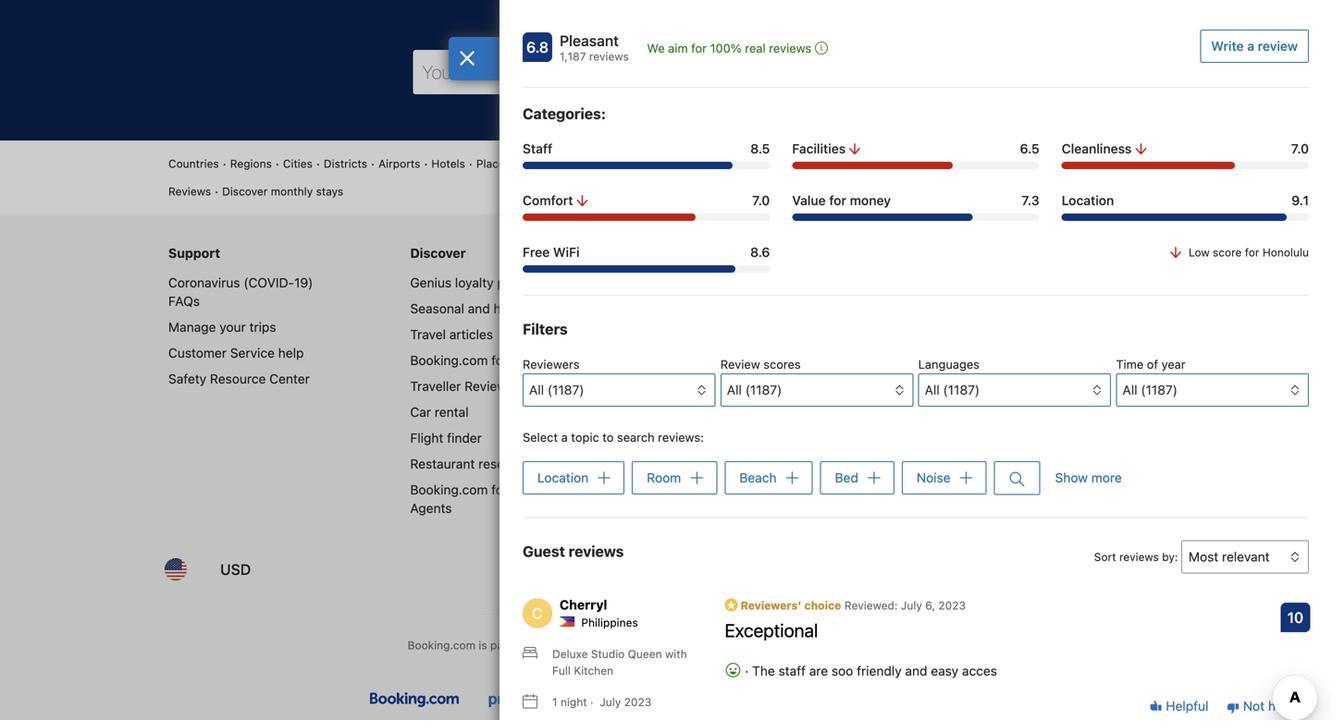 Task type: vqa. For each thing, say whether or not it's contained in the screenshot.
4.7 to the top
no



Task type: describe. For each thing, give the bounding box(es) containing it.
1 night · july 2023
[[552, 696, 652, 709]]

become an affiliate link
[[842, 353, 957, 368]]

hotels link
[[432, 156, 465, 172]]

19)
[[294, 275, 313, 291]]

more
[[1092, 471, 1122, 486]]

show more
[[1055, 471, 1122, 486]]

restaurant reservations
[[410, 457, 552, 472]]

and down genius loyalty program link
[[468, 301, 490, 316]]

booking.com inside booking.com is part of booking holdings inc., the world leader in online travel and related services. copyright © 1996–2023 booking.com™. all rights reserved.
[[408, 639, 476, 652]]

search
[[617, 431, 655, 445]]

terms and settings
[[652, 246, 774, 261]]

houses
[[960, 157, 998, 170]]

hotels
[[432, 157, 465, 170]]

all for reviewers
[[529, 383, 544, 398]]

holiday
[[494, 301, 536, 316]]

business
[[512, 353, 565, 368]]

and right terms
[[695, 246, 719, 261]]

1 vertical spatial deals
[[540, 301, 572, 316]]

reviewers'
[[741, 599, 802, 612]]

places of interest
[[476, 157, 567, 170]]

not helpful button
[[1227, 698, 1309, 716]]

(1187) for reviewers
[[548, 383, 584, 398]]

vacation homes link
[[578, 156, 663, 172]]

free wifi 8.6 meter
[[523, 266, 770, 273]]

select a topic to search reviews:
[[523, 431, 704, 445]]

unique
[[1009, 157, 1046, 170]]

b&bs
[[887, 157, 915, 170]]

all (1187) for review scores
[[727, 383, 782, 398]]

0 horizontal spatial ·
[[590, 696, 594, 709]]

booking.com is part of booking holdings inc., the world leader in online travel and related services. copyright © 1996–2023 booking.com™. all rights reserved.
[[408, 639, 925, 669]]

safety resource center link
[[168, 372, 310, 387]]

score
[[1213, 246, 1242, 259]]

terms
[[652, 246, 692, 261]]

trips
[[249, 320, 276, 335]]

location 9.1 meter
[[1062, 214, 1309, 221]]

(1187) for review scores
[[745, 383, 782, 398]]

discover for discover monthly stays
[[222, 185, 268, 198]]

(1187) for languages
[[943, 383, 980, 398]]

booking.com for business
[[410, 353, 565, 368]]

for inside button
[[691, 41, 707, 55]]

we
[[647, 41, 665, 55]]

7.0 for comfort
[[752, 193, 770, 208]]

all (1187) button for reviewers
[[523, 374, 716, 407]]

and inside booking.com is part of booking holdings inc., the world leader in online travel and related services. copyright © 1996–2023 booking.com™. all rights reserved.
[[816, 639, 835, 652]]

world
[[669, 639, 698, 652]]

for for booking.com for travel agents
[[491, 483, 508, 498]]

close image
[[459, 51, 476, 66]]

seasonal and holiday deals
[[410, 301, 572, 316]]

reviews up cherryl
[[569, 543, 624, 560]]

in
[[737, 639, 746, 652]]

write
[[1211, 38, 1244, 54]]

noise
[[917, 470, 951, 486]]

of for time
[[1147, 358, 1158, 371]]

100%
[[710, 41, 742, 55]]

all (1187) for time of year
[[1123, 383, 1178, 398]]

don't sell my info
[[652, 353, 755, 368]]

discover for discover
[[410, 246, 466, 261]]

location for room
[[538, 470, 589, 486]]

stay
[[1100, 157, 1122, 170]]

all for review scores
[[727, 383, 742, 398]]

acces
[[962, 664, 997, 679]]

are
[[809, 664, 828, 679]]

bed
[[835, 470, 858, 486]]

you
[[789, 12, 813, 29]]

select
[[523, 431, 558, 445]]

1 vertical spatial review
[[465, 379, 507, 394]]

of for places
[[514, 157, 524, 170]]

airports
[[378, 157, 420, 170]]

safety
[[168, 372, 206, 387]]

countries link
[[168, 156, 219, 172]]

guest reviews
[[523, 543, 624, 560]]

districts
[[324, 157, 367, 170]]

friendly
[[857, 664, 902, 679]]

services.
[[878, 639, 925, 652]]

review categories element
[[523, 103, 606, 125]]

apartments
[[674, 157, 735, 170]]

booking.com for booking.com for business
[[410, 353, 488, 368]]

all (1187) for reviewers
[[529, 383, 584, 398]]

districts link
[[324, 156, 367, 172]]

resorts link
[[746, 156, 786, 172]]

night
[[561, 696, 587, 709]]

regions link
[[230, 156, 272, 172]]

0 vertical spatial 2023
[[939, 599, 966, 612]]

time
[[1116, 358, 1144, 371]]

reserved.
[[774, 656, 823, 669]]

facilities
[[792, 141, 846, 156]]

pleasant 1,187 reviews
[[560, 32, 629, 63]]

unique places to stay link
[[1009, 156, 1122, 172]]

we aim for 100% real reviews
[[647, 41, 812, 55]]

staff 8.5 meter
[[523, 162, 770, 169]]

of inside booking.com is part of booking holdings inc., the world leader in online travel and related services. copyright © 1996–2023 booking.com™. all rights reserved.
[[515, 639, 525, 652]]

year
[[1162, 358, 1186, 371]]

genius loyalty program
[[410, 275, 548, 291]]

cleanliness 7.0 meter
[[1062, 162, 1309, 169]]

leader
[[701, 639, 733, 652]]

part
[[490, 639, 512, 652]]

cherryl
[[560, 598, 607, 613]]

a for topic
[[561, 431, 568, 445]]

become an affiliate
[[842, 353, 957, 368]]

car rental link
[[410, 405, 469, 420]]

scored 10 element
[[1281, 603, 1310, 633]]

interest
[[528, 157, 567, 170]]

flight finder link
[[410, 431, 482, 446]]

rental
[[435, 405, 469, 420]]

guest for guest reviews
[[523, 543, 565, 560]]

reviewers
[[523, 358, 580, 371]]

show
[[1055, 471, 1088, 486]]

manage your trips
[[168, 320, 276, 335]]

cities link
[[283, 156, 313, 172]]

reviews left by:
[[1119, 551, 1159, 564]]

reviewed: july 6, 2023
[[845, 599, 966, 612]]

1 horizontal spatial ·
[[745, 664, 749, 679]]

booking.com for booking.com for travel agents
[[410, 483, 488, 498]]

resorts
[[746, 157, 786, 170]]

airports link
[[378, 156, 420, 172]]

affiliate
[[912, 353, 957, 368]]

scored 6.8 element
[[523, 32, 552, 62]]

we'll
[[602, 12, 633, 29]]

up
[[553, 12, 570, 29]]

articles
[[449, 327, 493, 342]]

filter reviews region
[[523, 318, 1309, 407]]

loyalty
[[455, 275, 494, 291]]

for right "score"
[[1245, 246, 1260, 259]]

travel inside booking.com for travel agents
[[512, 483, 547, 498]]

investor relations link
[[1032, 405, 1134, 420]]

0 horizontal spatial july
[[600, 696, 621, 709]]

sell
[[688, 353, 708, 368]]



Task type: locate. For each thing, give the bounding box(es) containing it.
booking.com for travel agents link
[[410, 483, 547, 516]]

1 horizontal spatial the
[[673, 12, 695, 29]]

countries
[[168, 157, 219, 170]]

deals up filters
[[540, 301, 572, 316]]

of inside filter reviews region
[[1147, 358, 1158, 371]]

0 horizontal spatial a
[[561, 431, 568, 445]]

copyright
[[510, 656, 561, 669]]

all (1187) button down scores
[[721, 374, 913, 407]]

2 vertical spatial booking.com
[[408, 639, 476, 652]]

0 horizontal spatial the
[[649, 639, 666, 652]]

0 horizontal spatial 7.0
[[752, 193, 770, 208]]

0 horizontal spatial deals
[[540, 301, 572, 316]]

0 vertical spatial to
[[772, 12, 785, 29]]

1 vertical spatial a
[[561, 431, 568, 445]]

1 horizontal spatial a
[[1247, 38, 1255, 54]]

the
[[752, 664, 775, 679]]

july right night
[[600, 696, 621, 709]]

for down reservations
[[491, 483, 508, 498]]

finder
[[447, 431, 482, 446]]

0 horizontal spatial guest
[[523, 543, 565, 560]]

all down the info on the right
[[727, 383, 742, 398]]

real
[[745, 41, 766, 55]]

stays
[[316, 185, 343, 198]]

0 vertical spatial guest
[[926, 157, 957, 170]]

all down affiliate
[[925, 383, 940, 398]]

july
[[901, 599, 922, 612], [600, 696, 621, 709]]

2 vertical spatial to
[[603, 431, 614, 445]]

2 all (1187) button from the left
[[721, 374, 913, 407]]

booking.com down "travel articles" link
[[410, 353, 488, 368]]

all (1187) down 'review scores'
[[727, 383, 782, 398]]

1 horizontal spatial 7.0
[[1291, 141, 1309, 156]]

room
[[647, 470, 681, 486]]

all (1187)
[[529, 383, 584, 398], [727, 383, 782, 398], [925, 383, 980, 398], [1123, 383, 1178, 398]]

don't
[[652, 353, 685, 368]]

0 horizontal spatial location
[[538, 470, 589, 486]]

reviewers' choice
[[738, 599, 841, 612]]

not helpful
[[1240, 699, 1309, 714]]

of down staff at top
[[514, 157, 524, 170]]

Your email address email field
[[413, 50, 761, 94]]

money
[[850, 193, 891, 208]]

review inside region
[[721, 358, 760, 371]]

all (1187) button for review scores
[[721, 374, 913, 407]]

inc.,
[[623, 639, 646, 652]]

· left the in the bottom of the page
[[745, 664, 749, 679]]

8.5
[[751, 141, 770, 156]]

all down time
[[1123, 383, 1138, 398]]

for inside booking.com for travel agents
[[491, 483, 508, 498]]

regions
[[230, 157, 272, 170]]

(1187) down time of year
[[1141, 383, 1178, 398]]

(1187)
[[548, 383, 584, 398], [745, 383, 782, 398], [943, 383, 980, 398], [1141, 383, 1178, 398]]

all for time of year
[[1123, 383, 1138, 398]]

all (1187) button down year
[[1116, 374, 1309, 407]]

booking.com for business link
[[410, 353, 565, 368]]

1 horizontal spatial to
[[772, 12, 785, 29]]

write a review
[[1211, 38, 1298, 54]]

7.0 down resorts on the top of page
[[752, 193, 770, 208]]

for for booking.com for business
[[491, 353, 508, 368]]

all (1187) button up select a topic to search reviews:
[[523, 374, 716, 407]]

0 vertical spatial the
[[673, 12, 695, 29]]

1 horizontal spatial review
[[721, 358, 760, 371]]

1 horizontal spatial guest
[[926, 157, 957, 170]]

online
[[749, 639, 780, 652]]

safety resource center
[[168, 372, 310, 387]]

travel
[[410, 327, 446, 342], [512, 483, 547, 498]]

0 vertical spatial 7.0
[[1291, 141, 1309, 156]]

1 vertical spatial location
[[538, 470, 589, 486]]

low score for honolulu
[[1189, 246, 1309, 259]]

0 vertical spatial ·
[[745, 664, 749, 679]]

vacation homes
[[578, 157, 663, 170]]

reviews inside pleasant 1,187 reviews
[[589, 50, 629, 63]]

0 vertical spatial of
[[514, 157, 524, 170]]

0 horizontal spatial travel
[[410, 327, 446, 342]]

1 vertical spatial 7.0
[[752, 193, 770, 208]]

to left you
[[772, 12, 785, 29]]

the right inc.,
[[649, 639, 666, 652]]

sign
[[519, 12, 549, 29]]

all (1187) button down 'languages'
[[918, 374, 1111, 407]]

1 all (1187) from the left
[[529, 383, 584, 398]]

comfort
[[523, 193, 573, 208]]

1 horizontal spatial travel
[[512, 483, 547, 498]]

is
[[479, 639, 487, 652]]

kayak image
[[582, 693, 660, 708], [582, 693, 660, 708]]

places
[[1049, 157, 1083, 170]]

0 horizontal spatial 2023
[[624, 696, 652, 709]]

car
[[410, 405, 431, 420]]

facilities 6.5 meter
[[792, 162, 1040, 169]]

helpful button
[[1150, 698, 1209, 716]]

7.0 up 9.1
[[1291, 141, 1309, 156]]

3 all (1187) from the left
[[925, 383, 980, 398]]

to down cleanliness
[[1086, 157, 1097, 170]]

booking.com for travel agents
[[410, 483, 547, 516]]

0 vertical spatial a
[[1247, 38, 1255, 54]]

2 vertical spatial of
[[515, 639, 525, 652]]

7.3
[[1022, 193, 1040, 208]]

0 vertical spatial july
[[901, 599, 922, 612]]

flight
[[410, 431, 444, 446]]

for for value for money
[[829, 193, 847, 208]]

rated pleasant element
[[560, 30, 629, 52]]

become
[[842, 353, 891, 368]]

manage your trips link
[[168, 320, 276, 335]]

6.8
[[526, 38, 549, 56]]

1 vertical spatial to
[[1086, 157, 1097, 170]]

0 vertical spatial location
[[1062, 193, 1114, 208]]

1 vertical spatial july
[[600, 696, 621, 709]]

manage
[[168, 320, 216, 335]]

0 vertical spatial discover
[[222, 185, 268, 198]]

4 all (1187) button from the left
[[1116, 374, 1309, 407]]

priceline.com image
[[488, 693, 552, 708], [488, 693, 552, 708]]

msa
[[652, 379, 680, 394]]

value for money 7.3 meter
[[792, 214, 1040, 221]]

2 all (1187) from the left
[[727, 383, 782, 398]]

comfort 7.0 meter
[[523, 214, 770, 221]]

support
[[168, 246, 220, 261]]

for up traveller review awards
[[491, 353, 508, 368]]

coronavirus
[[168, 275, 240, 291]]

1 vertical spatial booking.com
[[410, 483, 488, 498]]

reviews down pleasant
[[589, 50, 629, 63]]

vacation
[[578, 157, 624, 170]]

·
[[745, 664, 749, 679], [590, 696, 594, 709]]

reviews inside button
[[769, 41, 812, 55]]

1 horizontal spatial deals
[[732, 12, 768, 29]]

travel down the seasonal
[[410, 327, 446, 342]]

the inside booking.com is part of booking holdings inc., the world leader in online travel and related services. copyright © 1996–2023 booking.com™. all rights reserved.
[[649, 639, 666, 652]]

to right topic on the bottom left of page
[[603, 431, 614, 445]]

all (1187) down reviewers
[[529, 383, 584, 398]]

guest up cherryl
[[523, 543, 565, 560]]

1 vertical spatial travel
[[512, 483, 547, 498]]

hostels link
[[836, 156, 876, 172]]

wifi
[[553, 245, 580, 260]]

3 all (1187) button from the left
[[918, 374, 1111, 407]]

1 vertical spatial 2023
[[624, 696, 652, 709]]

for right the value
[[829, 193, 847, 208]]

1 horizontal spatial location
[[1062, 193, 1114, 208]]

and left easy
[[905, 664, 928, 679]]

sort
[[1094, 551, 1116, 564]]

1 vertical spatial guest
[[523, 543, 565, 560]]

(1187) for time of year
[[1141, 383, 1178, 398]]

1,187
[[560, 50, 586, 63]]

customer service help link
[[168, 346, 304, 361]]

1 vertical spatial the
[[649, 639, 666, 652]]

7.0
[[1291, 141, 1309, 156], [752, 193, 770, 208]]

3 (1187) from the left
[[943, 383, 980, 398]]

and up are
[[816, 639, 835, 652]]

sign up and we'll send the best deals to you
[[519, 12, 813, 29]]

· right night
[[590, 696, 594, 709]]

1 (1187) from the left
[[548, 383, 584, 398]]

genius loyalty program link
[[410, 275, 548, 291]]

booking.com image
[[370, 693, 459, 708], [370, 693, 459, 708]]

all down reviewers
[[529, 383, 544, 398]]

0 horizontal spatial discover
[[222, 185, 268, 198]]

all (1187) down time of year
[[1123, 383, 1178, 398]]

4 (1187) from the left
[[1141, 383, 1178, 398]]

location for 9.1
[[1062, 193, 1114, 208]]

a left topic on the bottom left of page
[[561, 431, 568, 445]]

homes
[[627, 157, 663, 170]]

guest for guest houses
[[926, 157, 957, 170]]

investor relations
[[1032, 405, 1134, 420]]

0 vertical spatial booking.com
[[410, 353, 488, 368]]

review up statement at right bottom
[[721, 358, 760, 371]]

car rental
[[410, 405, 469, 420]]

of right part
[[515, 639, 525, 652]]

location down places
[[1062, 193, 1114, 208]]

1 vertical spatial ·
[[590, 696, 594, 709]]

traveller review awards link
[[410, 379, 554, 394]]

1 all (1187) button from the left
[[523, 374, 716, 407]]

your
[[220, 320, 246, 335]]

staff
[[523, 141, 553, 156]]

0 vertical spatial review
[[721, 358, 760, 371]]

all for languages
[[925, 383, 940, 398]]

guest left houses
[[926, 157, 957, 170]]

(1187) down 'review scores'
[[745, 383, 782, 398]]

1 vertical spatial discover
[[410, 246, 466, 261]]

send
[[636, 12, 669, 29]]

2023
[[939, 599, 966, 612], [624, 696, 652, 709]]

the up the aim
[[673, 12, 695, 29]]

msa statement link
[[652, 379, 744, 394]]

booking.com left is
[[408, 639, 476, 652]]

travel down reservations
[[512, 483, 547, 498]]

pleasant
[[560, 32, 619, 49]]

a for review
[[1247, 38, 1255, 54]]

(1187) down reviewers
[[548, 383, 584, 398]]

0 horizontal spatial to
[[603, 431, 614, 445]]

time of year
[[1116, 358, 1186, 371]]

discover up genius at the left top of page
[[410, 246, 466, 261]]

restaurant
[[410, 457, 475, 472]]

topic
[[571, 431, 599, 445]]

flight finder
[[410, 431, 482, 446]]

all (1187) button for languages
[[918, 374, 1111, 407]]

1 horizontal spatial discover
[[410, 246, 466, 261]]

aim
[[668, 41, 688, 55]]

booking.com inside booking.com for travel agents
[[410, 483, 488, 498]]

1 vertical spatial of
[[1147, 358, 1158, 371]]

7.0 for cleanliness
[[1291, 141, 1309, 156]]

all inside booking.com is part of booking holdings inc., the world leader in online travel and related services. copyright © 1996–2023 booking.com™. all rights reserved.
[[724, 656, 737, 669]]

a inside button
[[1247, 38, 1255, 54]]

seasonal
[[410, 301, 464, 316]]

july left 6,
[[901, 599, 922, 612]]

sort reviews by:
[[1094, 551, 1178, 564]]

1 horizontal spatial 2023
[[939, 599, 966, 612]]

2 horizontal spatial to
[[1086, 157, 1097, 170]]

of left year
[[1147, 358, 1158, 371]]

discover monthly stays
[[222, 185, 343, 198]]

all down in
[[724, 656, 737, 669]]

reviewed:
[[845, 599, 898, 612]]

reviews down you
[[769, 41, 812, 55]]

for right the aim
[[691, 41, 707, 55]]

1 horizontal spatial july
[[901, 599, 922, 612]]

4 all (1187) from the left
[[1123, 383, 1178, 398]]

2023 down 1996–2023
[[624, 696, 652, 709]]

all (1187) down 'languages'
[[925, 383, 980, 398]]

booking.com
[[410, 353, 488, 368], [410, 483, 488, 498], [408, 639, 476, 652]]

places of interest link
[[476, 156, 567, 172]]

(1187) down 'languages'
[[943, 383, 980, 398]]

2 (1187) from the left
[[745, 383, 782, 398]]

all (1187) button for time of year
[[1116, 374, 1309, 407]]

scores
[[764, 358, 801, 371]]

0 vertical spatial travel
[[410, 327, 446, 342]]

0 horizontal spatial review
[[465, 379, 507, 394]]

6.5
[[1020, 141, 1040, 156]]

0 vertical spatial deals
[[732, 12, 768, 29]]

easy
[[931, 664, 959, 679]]

all (1187) for languages
[[925, 383, 980, 398]]

discover down regions
[[222, 185, 268, 198]]

coronavirus (covid-19) faqs link
[[168, 275, 313, 309]]

deals up real
[[732, 12, 768, 29]]

booking.com up agents
[[410, 483, 488, 498]]

location down topic on the bottom left of page
[[538, 470, 589, 486]]

seasonal and holiday deals link
[[410, 301, 572, 316]]

and up pleasant
[[574, 12, 599, 29]]

a right write
[[1247, 38, 1255, 54]]

review down booking.com for business
[[465, 379, 507, 394]]

2023 right 6,
[[939, 599, 966, 612]]



